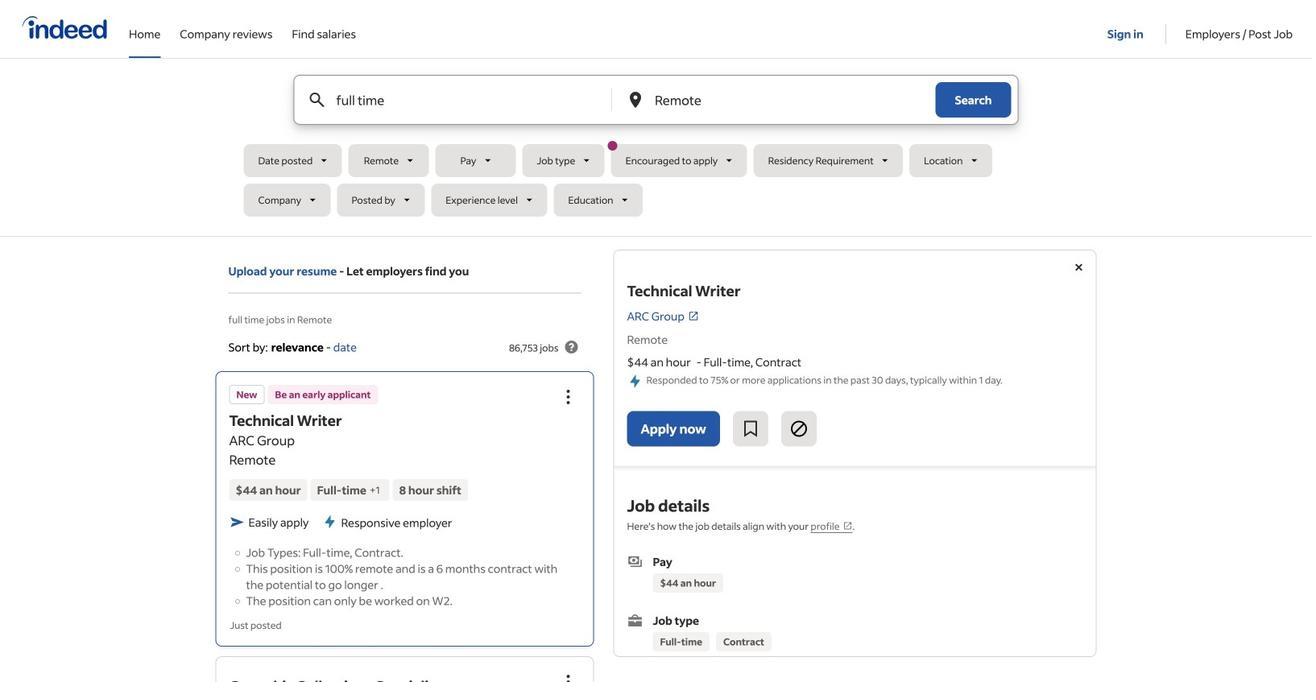 Task type: describe. For each thing, give the bounding box(es) containing it.
job actions for cannabis collections specialist is collapsed image
[[559, 673, 578, 683]]

job preferences (opens in a new window) image
[[843, 522, 853, 531]]

close job details image
[[1070, 258, 1089, 277]]

search: Job title, keywords, or company text field
[[333, 76, 585, 124]]

help icon image
[[562, 338, 582, 357]]

save this job image
[[741, 420, 761, 439]]



Task type: locate. For each thing, give the bounding box(es) containing it.
None search field
[[244, 75, 1069, 223]]

not interested image
[[790, 420, 809, 439]]

Edit location text field
[[652, 76, 904, 124]]

arc group (opens in a new tab) image
[[688, 311, 699, 322]]

job actions for technical writer is collapsed image
[[559, 388, 578, 407]]



Task type: vqa. For each thing, say whether or not it's contained in the screenshot.
JOB PREFERENCES (OPENS IN A NEW WINDOW) icon
yes



